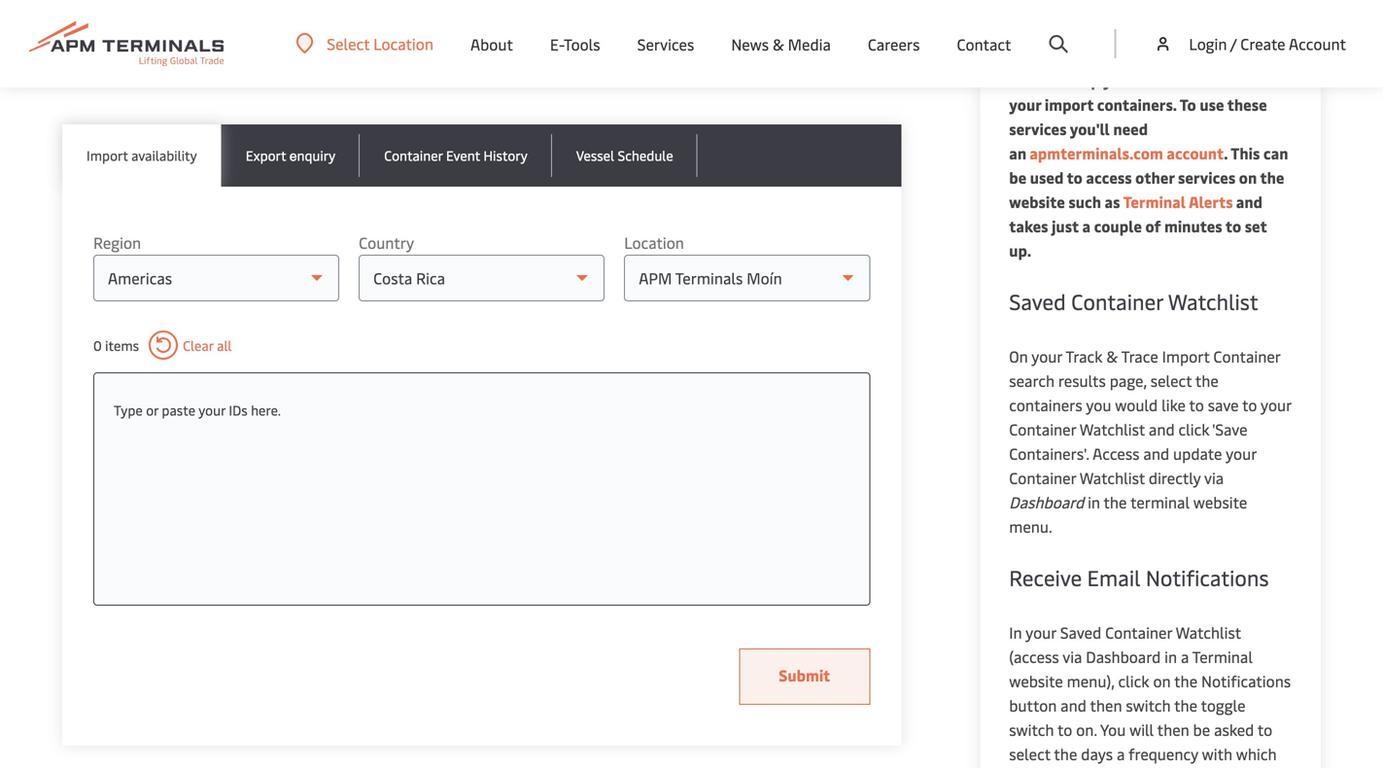Task type: vqa. For each thing, say whether or not it's contained in the screenshot.
Los Angeles > Our Terminal
no



Task type: locate. For each thing, give the bounding box(es) containing it.
1 horizontal spatial terminal
[[1124, 191, 1186, 212]]

to left set
[[1226, 215, 1242, 236]]

and inside and takes just a couple of minutes to set up.
[[1236, 191, 1263, 212]]

0 horizontal spatial click
[[1119, 670, 1150, 691]]

to left 'help'
[[1050, 70, 1065, 90]]

switch up will
[[1126, 695, 1171, 716]]

other inside our global t&t tool allows you to check your containers located at our major terminals. for other terminals, including joint ventures, please scroll down. select a terminal before entering container ids.
[[696, 35, 733, 56]]

you down results
[[1086, 394, 1112, 415]]

container down receive email notifications on the right of the page
[[1106, 622, 1173, 643]]

account
[[1167, 142, 1224, 163]]

of inside and takes just a couple of minutes to set up.
[[1146, 215, 1161, 236]]

be inside in your saved container watchlist (access via dashboard in a terminal website menu), click on the notifications button and then switch the toggle switch to on. you will then be asked to select the days a frequency with which you'd like to receive notifications.
[[1194, 719, 1211, 740]]

a down receive email notifications on the right of the page
[[1181, 646, 1189, 667]]

1 horizontal spatial &
[[1107, 346, 1118, 367]]

'save
[[1213, 419, 1248, 439]]

the down number
[[1194, 70, 1218, 90]]

terminal
[[1131, 491, 1190, 512]]

2 vertical spatial terminal
[[1193, 646, 1253, 667]]

location down schedule
[[624, 232, 684, 253]]

services up an
[[1009, 118, 1067, 139]]

1 vertical spatial website
[[1194, 491, 1248, 512]]

1 horizontal spatial in
[[1165, 646, 1177, 667]]

website down directly
[[1194, 491, 1248, 512]]

0 vertical spatial &
[[773, 33, 784, 54]]

the left the terminal
[[1104, 491, 1127, 512]]

export еnquiry
[[246, 146, 336, 164]]

the down can
[[1261, 167, 1285, 188]]

0 vertical spatial select
[[1151, 370, 1192, 391]]

& left trace
[[1107, 346, 1118, 367]]

via up 'menu),'
[[1063, 646, 1082, 667]]

and up directly
[[1144, 443, 1170, 464]]

1 horizontal spatial services
[[1178, 167, 1236, 188]]

watchlist up toggle on the bottom of the page
[[1176, 622, 1241, 643]]

dashboard up 'menu),'
[[1086, 646, 1161, 667]]

1 horizontal spatial on
[[1239, 167, 1257, 188]]

careers button
[[868, 0, 920, 88]]

website up takes
[[1009, 191, 1065, 212]]

1 horizontal spatial of
[[1237, 45, 1253, 66]]

the inside apm terminals offers a number of tools to help you monitor the status of your import containers. to use these services you'll need an
[[1194, 70, 1218, 90]]

your right check
[[340, 35, 371, 56]]

1 vertical spatial import
[[1162, 346, 1210, 367]]

0 vertical spatial on
[[1239, 167, 1257, 188]]

your inside our global t&t tool allows you to check your containers located at our major terminals. for other terminals, including joint ventures, please scroll down. select a terminal before entering container ids.
[[340, 35, 371, 56]]

1 vertical spatial &
[[1107, 346, 1118, 367]]

allows
[[201, 35, 246, 56]]

2 horizontal spatial terminal
[[1193, 646, 1253, 667]]

our global t&t tool allows you to check your containers located at our major terminals. for other terminals, including joint ventures, please scroll down. select a terminal before entering container ids.
[[62, 35, 874, 81]]

to up down.
[[278, 35, 293, 56]]

1 vertical spatial notifications
[[1202, 670, 1291, 691]]

submit button
[[739, 648, 870, 705]]

via inside in your saved container watchlist (access via dashboard in a terminal website menu), click on the notifications button and then switch the toggle switch to on. you will then be asked to select the days a frequency with which you'd like to receive notifications.
[[1063, 646, 1082, 667]]

0 horizontal spatial of
[[1146, 215, 1161, 236]]

global
[[90, 35, 135, 56]]

on inside . this can be used to access other services on the website such as
[[1239, 167, 1257, 188]]

0 horizontal spatial switch
[[1009, 719, 1054, 740]]

1 horizontal spatial dashboard
[[1086, 646, 1161, 667]]

1 vertical spatial like
[[1050, 768, 1074, 768]]

click right 'menu),'
[[1119, 670, 1150, 691]]

saved inside in your saved container watchlist (access via dashboard in a terminal website menu), click on the notifications button and then switch the toggle switch to on. you will then be asked to select the days a frequency with which you'd like to receive notifications.
[[1060, 622, 1102, 643]]

1 vertical spatial dashboard
[[1086, 646, 1161, 667]]

& right news on the top right of the page
[[773, 33, 784, 54]]

0 vertical spatial import
[[87, 146, 128, 164]]

& inside popup button
[[773, 33, 784, 54]]

1 vertical spatial other
[[1136, 167, 1175, 188]]

services inside . this can be used to access other services on the website such as
[[1178, 167, 1236, 188]]

location inside button
[[374, 33, 434, 54]]

apmterminals.com account link
[[1027, 142, 1224, 163]]

container left event
[[384, 146, 443, 164]]

of right the '/'
[[1237, 45, 1253, 66]]

type or paste your ids here.
[[114, 401, 281, 419]]

1 vertical spatial via
[[1063, 646, 1082, 667]]

in inside in your saved container watchlist (access via dashboard in a terminal website menu), click on the notifications button and then switch the toggle switch to on. you will then be asked to select the days a frequency with which you'd like to receive notifications.
[[1165, 646, 1177, 667]]

1 horizontal spatial be
[[1194, 719, 1211, 740]]

1 vertical spatial saved
[[1060, 622, 1102, 643]]

a right just
[[1083, 215, 1091, 236]]

select
[[327, 33, 370, 54], [304, 60, 347, 81]]

. this can be used to access other services on the website such as
[[1009, 142, 1289, 212]]

the inside . this can be used to access other services on the website such as
[[1261, 167, 1285, 188]]

1 horizontal spatial select
[[1151, 370, 1192, 391]]

the left toggle on the bottom of the page
[[1175, 695, 1198, 716]]

0 vertical spatial be
[[1009, 167, 1027, 188]]

contact
[[957, 33, 1012, 54]]

located
[[452, 35, 504, 56]]

about
[[471, 33, 513, 54]]

0 vertical spatial terminal
[[362, 60, 423, 81]]

1 vertical spatial of
[[1270, 70, 1286, 90]]

1 horizontal spatial click
[[1179, 419, 1210, 439]]

1 horizontal spatial containers
[[1009, 394, 1083, 415]]

0 vertical spatial saved
[[1009, 287, 1066, 315]]

then up you
[[1090, 695, 1122, 716]]

your
[[340, 35, 371, 56], [1009, 94, 1042, 115], [1032, 346, 1063, 367], [1261, 394, 1292, 415], [199, 401, 226, 419], [1226, 443, 1257, 464], [1026, 622, 1057, 643]]

0 horizontal spatial services
[[1009, 118, 1067, 139]]

(access
[[1009, 646, 1059, 667]]

to left save
[[1190, 394, 1204, 415]]

you up containers.
[[1104, 70, 1130, 90]]

offers
[[1120, 45, 1164, 66]]

availability
[[131, 146, 197, 164]]

ids
[[229, 401, 248, 419]]

import availability button
[[62, 124, 221, 187]]

containers down search
[[1009, 394, 1083, 415]]

click
[[1179, 419, 1210, 439], [1119, 670, 1150, 691]]

0 vertical spatial in
[[1088, 491, 1101, 512]]

in
[[1088, 491, 1101, 512], [1165, 646, 1177, 667]]

1 vertical spatial select
[[304, 60, 347, 81]]

1 vertical spatial you
[[1104, 70, 1130, 90]]

tab list
[[62, 124, 902, 187]]

your right save
[[1261, 394, 1292, 415]]

on your track & trace import container search results page, select the containers you would like to save to your container watchlist and click 'save containers'. access and update your container watchlist directly via dashboard
[[1009, 346, 1292, 512]]

location up before
[[374, 33, 434, 54]]

the
[[1194, 70, 1218, 90], [1261, 167, 1285, 188], [1196, 370, 1219, 391], [1104, 491, 1127, 512], [1175, 670, 1198, 691], [1175, 695, 1198, 716], [1054, 743, 1078, 764]]

email
[[1088, 563, 1141, 592]]

dashboard up the menu. on the right bottom
[[1009, 491, 1084, 512]]

0 vertical spatial services
[[1009, 118, 1067, 139]]

news & media button
[[731, 0, 831, 88]]

0 horizontal spatial &
[[773, 33, 784, 54]]

about button
[[471, 0, 513, 88]]

None text field
[[114, 393, 850, 428]]

watchlist
[[1168, 287, 1259, 315], [1080, 419, 1145, 439], [1080, 467, 1145, 488], [1176, 622, 1241, 643]]

status
[[1221, 70, 1267, 90]]

container inside in your saved container watchlist (access via dashboard in a terminal website menu), click on the notifications button and then switch the toggle switch to on. you will then be asked to select the days a frequency with which you'd like to receive notifications.
[[1106, 622, 1173, 643]]

terminal right as
[[1124, 191, 1186, 212]]

to inside and takes just a couple of minutes to set up.
[[1226, 215, 1242, 236]]

can
[[1264, 142, 1289, 163]]

these
[[1228, 94, 1267, 115]]

import left availability
[[87, 146, 128, 164]]

receive
[[1096, 768, 1145, 768]]

1 vertical spatial then
[[1158, 719, 1190, 740]]

on up will
[[1154, 670, 1171, 691]]

entering
[[476, 60, 535, 81]]

containers inside our global t&t tool allows you to check your containers located at our major terminals. for other terminals, including joint ventures, please scroll down. select a terminal before entering container ids.
[[375, 35, 448, 56]]

select down trace
[[1151, 370, 1192, 391]]

like inside the on your track & trace import container search results page, select the containers you would like to save to your container watchlist and click 'save containers'. access and update your container watchlist directly via dashboard
[[1162, 394, 1186, 415]]

terminal up toggle on the bottom of the page
[[1193, 646, 1253, 667]]

1 vertical spatial on
[[1154, 670, 1171, 691]]

0 horizontal spatial select
[[1009, 743, 1051, 764]]

website inside in the terminal website menu.
[[1194, 491, 1248, 512]]

in down receive email notifications on the right of the page
[[1165, 646, 1177, 667]]

import
[[87, 146, 128, 164], [1162, 346, 1210, 367]]

your right the on
[[1032, 346, 1063, 367]]

0 vertical spatial website
[[1009, 191, 1065, 212]]

1 vertical spatial select
[[1009, 743, 1051, 764]]

0 horizontal spatial on
[[1154, 670, 1171, 691]]

0 vertical spatial via
[[1205, 467, 1224, 488]]

1 vertical spatial location
[[624, 232, 684, 253]]

1 horizontal spatial import
[[1162, 346, 1210, 367]]

switch down button
[[1009, 719, 1054, 740]]

0 vertical spatial location
[[374, 33, 434, 54]]

of down terminal alerts link
[[1146, 215, 1161, 236]]

2 vertical spatial you
[[1086, 394, 1112, 415]]

access
[[1086, 167, 1132, 188]]

0 horizontal spatial other
[[696, 35, 733, 56]]

2 horizontal spatial of
[[1270, 70, 1286, 90]]

vessel schedule
[[576, 146, 674, 164]]

like right would
[[1162, 394, 1186, 415]]

via down update
[[1205, 467, 1224, 488]]

click up update
[[1179, 419, 1210, 439]]

0 vertical spatial you
[[249, 35, 275, 56]]

1 vertical spatial be
[[1194, 719, 1211, 740]]

clear
[[183, 336, 214, 354]]

terminal down select location
[[362, 60, 423, 81]]

1 vertical spatial switch
[[1009, 719, 1054, 740]]

directly
[[1149, 467, 1201, 488]]

notifications up toggle on the bottom of the page
[[1202, 670, 1291, 691]]

you up down.
[[249, 35, 275, 56]]

your down "tools"
[[1009, 94, 1042, 115]]

a
[[1167, 45, 1175, 66], [351, 60, 359, 81], [1083, 215, 1091, 236], [1181, 646, 1189, 667], [1117, 743, 1125, 764]]

notifications down the terminal
[[1146, 563, 1269, 592]]

notifications.
[[1149, 768, 1240, 768]]

0 horizontal spatial location
[[374, 33, 434, 54]]

1 vertical spatial click
[[1119, 670, 1150, 691]]

website down (access
[[1009, 670, 1063, 691]]

select inside our global t&t tool allows you to check your containers located at our major terminals. for other terminals, including joint ventures, please scroll down. select a terminal before entering container ids.
[[304, 60, 347, 81]]

apm terminals offers a number of tools to help you monitor the status of your import containers. to use these services you'll need an
[[1009, 45, 1286, 163]]

0 horizontal spatial in
[[1088, 491, 1101, 512]]

1 horizontal spatial then
[[1158, 719, 1190, 740]]

0 vertical spatial containers
[[375, 35, 448, 56]]

0 horizontal spatial then
[[1090, 695, 1122, 716]]

1 horizontal spatial via
[[1205, 467, 1224, 488]]

0 vertical spatial click
[[1179, 419, 1210, 439]]

containers
[[375, 35, 448, 56], [1009, 394, 1083, 415]]

1 horizontal spatial other
[[1136, 167, 1175, 188]]

then
[[1090, 695, 1122, 716], [1158, 719, 1190, 740]]

a up the monitor
[[1167, 45, 1175, 66]]

a inside our global t&t tool allows you to check your containers located at our major terminals. for other terminals, including joint ventures, please scroll down. select a terminal before entering container ids.
[[351, 60, 359, 81]]

terminals,
[[737, 35, 806, 56]]

watchlist inside in your saved container watchlist (access via dashboard in a terminal website menu), click on the notifications button and then switch the toggle switch to on. you will then be asked to select the days a frequency with which you'd like to receive notifications.
[[1176, 622, 1241, 643]]

select inside select location button
[[327, 33, 370, 54]]

0 vertical spatial of
[[1237, 45, 1253, 66]]

website inside . this can be used to access other services on the website such as
[[1009, 191, 1065, 212]]

export
[[246, 146, 286, 164]]

0 horizontal spatial containers
[[375, 35, 448, 56]]

terminal
[[362, 60, 423, 81], [1124, 191, 1186, 212], [1193, 646, 1253, 667]]

the up save
[[1196, 370, 1219, 391]]

0 vertical spatial other
[[696, 35, 733, 56]]

like right you'd
[[1050, 768, 1074, 768]]

select inside the on your track & trace import container search results page, select the containers you would like to save to your container watchlist and click 'save containers'. access and update your container watchlist directly via dashboard
[[1151, 370, 1192, 391]]

then up frequency
[[1158, 719, 1190, 740]]

in the terminal website menu.
[[1009, 491, 1248, 537]]

1 vertical spatial containers
[[1009, 394, 1083, 415]]

dashboard
[[1009, 491, 1084, 512], [1086, 646, 1161, 667]]

select
[[1151, 370, 1192, 391], [1009, 743, 1051, 764]]

a down select location button
[[351, 60, 359, 81]]

containers up before
[[375, 35, 448, 56]]

in
[[1009, 622, 1022, 643]]

and up set
[[1236, 191, 1263, 212]]

0 items
[[93, 336, 139, 354]]

to down days
[[1077, 768, 1092, 768]]

0 vertical spatial like
[[1162, 394, 1186, 415]]

a inside apm terminals offers a number of tools to help you monitor the status of your import containers. to use these services you'll need an
[[1167, 45, 1175, 66]]

0 horizontal spatial via
[[1063, 646, 1082, 667]]

clear all
[[183, 336, 232, 354]]

your up (access
[[1026, 622, 1057, 643]]

0 horizontal spatial import
[[87, 146, 128, 164]]

of right status
[[1270, 70, 1286, 90]]

0 horizontal spatial like
[[1050, 768, 1074, 768]]

like
[[1162, 394, 1186, 415], [1050, 768, 1074, 768]]

to inside apm terminals offers a number of tools to help you monitor the status of your import containers. to use these services you'll need an
[[1050, 70, 1065, 90]]

via inside the on your track & trace import container search results page, select the containers you would like to save to your container watchlist and click 'save containers'. access and update your container watchlist directly via dashboard
[[1205, 467, 1224, 488]]

receive email notifications
[[1009, 563, 1269, 592]]

all
[[217, 336, 232, 354]]

saved down up.
[[1009, 287, 1066, 315]]

other right for
[[696, 35, 733, 56]]

export еnquiry button
[[221, 124, 360, 187]]

saved up 'menu),'
[[1060, 622, 1102, 643]]

you
[[1101, 719, 1126, 740]]

the inside the on your track & trace import container search results page, select the containers you would like to save to your container watchlist and click 'save containers'. access and update your container watchlist directly via dashboard
[[1196, 370, 1219, 391]]

toggle
[[1201, 695, 1246, 716]]

results
[[1059, 370, 1106, 391]]

days
[[1081, 743, 1113, 764]]

0 vertical spatial select
[[327, 33, 370, 54]]

0 horizontal spatial terminal
[[362, 60, 423, 81]]

other up terminal alerts link
[[1136, 167, 1175, 188]]

to up which on the bottom
[[1258, 719, 1273, 740]]

website inside in your saved container watchlist (access via dashboard in a terminal website menu), click on the notifications button and then switch the toggle switch to on. you will then be asked to select the days a frequency with which you'd like to receive notifications.
[[1009, 670, 1063, 691]]

our
[[62, 35, 87, 56]]

on inside in your saved container watchlist (access via dashboard in a terminal website menu), click on the notifications button and then switch the toggle switch to on. you will then be asked to select the days a frequency with which you'd like to receive notifications.
[[1154, 670, 1171, 691]]

news & media
[[731, 33, 831, 54]]

select up you'd
[[1009, 743, 1051, 764]]

0 horizontal spatial dashboard
[[1009, 491, 1084, 512]]

and up on.
[[1061, 695, 1087, 716]]

help
[[1069, 70, 1100, 90]]

terminal alerts link
[[1124, 191, 1233, 212]]

schedule
[[618, 146, 674, 164]]

1 vertical spatial terminal
[[1124, 191, 1186, 212]]

0 horizontal spatial be
[[1009, 167, 1027, 188]]

t&t
[[139, 35, 166, 56]]

1 horizontal spatial like
[[1162, 394, 1186, 415]]

1 vertical spatial services
[[1178, 167, 1236, 188]]

on down "this"
[[1239, 167, 1257, 188]]

services up alerts
[[1178, 167, 1236, 188]]

container event history button
[[360, 124, 552, 187]]

need
[[1114, 118, 1148, 139]]

container event history
[[384, 146, 528, 164]]

2 vertical spatial website
[[1009, 670, 1063, 691]]

dashboard inside in your saved container watchlist (access via dashboard in a terminal website menu), click on the notifications button and then switch the toggle switch to on. you will then be asked to select the days a frequency with which you'd like to receive notifications.
[[1086, 646, 1161, 667]]

will
[[1130, 719, 1154, 740]]

terminal alerts
[[1124, 191, 1233, 212]]

in down access
[[1088, 491, 1101, 512]]

0 vertical spatial dashboard
[[1009, 491, 1084, 512]]

type
[[114, 401, 143, 419]]

joint
[[62, 60, 97, 81]]

import right trace
[[1162, 346, 1210, 367]]

be up with
[[1194, 719, 1211, 740]]

&
[[773, 33, 784, 54], [1107, 346, 1118, 367]]

1 vertical spatial in
[[1165, 646, 1177, 667]]

be down an
[[1009, 167, 1027, 188]]

services inside apm terminals offers a number of tools to help you monitor the status of your import containers. to use these services you'll need an
[[1009, 118, 1067, 139]]

major
[[553, 35, 592, 56]]

to up such
[[1067, 167, 1083, 188]]

and
[[1236, 191, 1263, 212], [1149, 419, 1175, 439], [1144, 443, 1170, 464], [1061, 695, 1087, 716]]

1 horizontal spatial switch
[[1126, 695, 1171, 716]]

2 vertical spatial of
[[1146, 215, 1161, 236]]



Task type: describe. For each thing, give the bounding box(es) containing it.
access
[[1093, 443, 1140, 464]]

couple
[[1094, 215, 1142, 236]]

careers
[[868, 33, 920, 54]]

container up containers'. on the right
[[1009, 419, 1076, 439]]

container inside button
[[384, 146, 443, 164]]

container up save
[[1214, 346, 1281, 367]]

select inside in your saved container watchlist (access via dashboard in a terminal website menu), click on the notifications button and then switch the toggle switch to on. you will then be asked to select the days a frequency with which you'd like to receive notifications.
[[1009, 743, 1051, 764]]

history
[[484, 146, 528, 164]]

tools
[[1009, 70, 1046, 90]]

apmterminals.com account
[[1027, 142, 1224, 163]]

items
[[105, 336, 139, 354]]

save
[[1208, 394, 1239, 415]]

notifications inside in your saved container watchlist (access via dashboard in a terminal website menu), click on the notifications button and then switch the toggle switch to on. you will then be asked to select the days a frequency with which you'd like to receive notifications.
[[1202, 670, 1291, 691]]

terminal inside in your saved container watchlist (access via dashboard in a terminal website menu), click on the notifications button and then switch the toggle switch to on. you will then be asked to select the days a frequency with which you'd like to receive notifications.
[[1193, 646, 1253, 667]]

an
[[1009, 142, 1027, 163]]

container
[[539, 60, 604, 81]]

your down 'save
[[1226, 443, 1257, 464]]

containers'.
[[1009, 443, 1090, 464]]

update
[[1174, 443, 1223, 464]]

containers inside the on your track & trace import container search results page, select the containers you would like to save to your container watchlist and click 'save containers'. access and update your container watchlist directly via dashboard
[[1009, 394, 1083, 415]]

event
[[446, 146, 480, 164]]

be inside . this can be used to access other services on the website such as
[[1009, 167, 1027, 188]]

minutes
[[1165, 215, 1223, 236]]

at
[[508, 35, 522, 56]]

on.
[[1076, 719, 1097, 740]]

watchlist up access
[[1080, 419, 1145, 439]]

watchlist down access
[[1080, 467, 1145, 488]]

number
[[1179, 45, 1234, 66]]

container down containers'. on the right
[[1009, 467, 1076, 488]]

select location button
[[296, 33, 434, 54]]

which
[[1237, 743, 1277, 764]]

services
[[637, 33, 695, 54]]

the inside in the terminal website menu.
[[1104, 491, 1127, 512]]

country
[[359, 232, 414, 253]]

0 vertical spatial then
[[1090, 695, 1122, 716]]

click inside the on your track & trace import container search results page, select the containers you would like to save to your container watchlist and click 'save containers'. access and update your container watchlist directly via dashboard
[[1179, 419, 1210, 439]]

you'd
[[1009, 768, 1046, 768]]

including
[[810, 35, 874, 56]]

with
[[1202, 743, 1233, 764]]

ventures,
[[100, 60, 165, 81]]

.
[[1224, 142, 1228, 163]]

1 horizontal spatial location
[[624, 232, 684, 253]]

and inside in your saved container watchlist (access via dashboard in a terminal website menu), click on the notifications button and then switch the toggle switch to on. you will then be asked to select the days a frequency with which you'd like to receive notifications.
[[1061, 695, 1087, 716]]

container up trace
[[1071, 287, 1164, 315]]

check
[[297, 35, 337, 56]]

dashboard inside the on your track & trace import container search results page, select the containers you would like to save to your container watchlist and click 'save containers'. access and update your container watchlist directly via dashboard
[[1009, 491, 1084, 512]]

to inside our global t&t tool allows you to check your containers located at our major terminals. for other terminals, including joint ventures, please scroll down. select a terminal before entering container ids.
[[278, 35, 293, 56]]

the left days
[[1054, 743, 1078, 764]]

e-
[[550, 33, 564, 54]]

takes
[[1009, 215, 1049, 236]]

our
[[526, 35, 549, 56]]

to left on.
[[1058, 719, 1073, 740]]

0 vertical spatial notifications
[[1146, 563, 1269, 592]]

menu.
[[1009, 516, 1053, 537]]

you inside our global t&t tool allows you to check your containers located at our major terminals. for other terminals, including joint ventures, please scroll down. select a terminal before entering container ids.
[[249, 35, 275, 56]]

like inside in your saved container watchlist (access via dashboard in a terminal website menu), click on the notifications button and then switch the toggle switch to on. you will then be asked to select the days a frequency with which you'd like to receive notifications.
[[1050, 768, 1074, 768]]

you inside apm terminals offers a number of tools to help you monitor the status of your import containers. to use these services you'll need an
[[1104, 70, 1130, 90]]

your inside apm terminals offers a number of tools to help you monitor the status of your import containers. to use these services you'll need an
[[1009, 94, 1042, 115]]

of for and takes just a couple of minutes to set up.
[[1146, 215, 1161, 236]]

you'll
[[1070, 118, 1110, 139]]

up.
[[1009, 240, 1032, 261]]

login
[[1189, 33, 1227, 54]]

used
[[1030, 167, 1064, 188]]

website for watchlist
[[1009, 670, 1063, 691]]

tab list containing import availability
[[62, 124, 902, 187]]

track
[[1066, 346, 1103, 367]]

login / create account link
[[1154, 0, 1347, 88]]

region
[[93, 232, 141, 253]]

alerts
[[1189, 191, 1233, 212]]

this
[[1231, 142, 1260, 163]]

containers.
[[1097, 94, 1177, 115]]

of for apm terminals offers a number of tools to help you monitor the status of your import containers. to use these services you'll need an
[[1237, 45, 1253, 66]]

watchlist down minutes
[[1168, 287, 1259, 315]]

apm
[[1009, 45, 1043, 66]]

vessel schedule button
[[552, 124, 698, 187]]

asked
[[1214, 719, 1255, 740]]

such
[[1069, 191, 1102, 212]]

button
[[1009, 695, 1057, 716]]

terminals
[[1046, 45, 1116, 66]]

website for used
[[1009, 191, 1065, 212]]

to right save
[[1243, 394, 1258, 415]]

your inside in your saved container watchlist (access via dashboard in a terminal website menu), click on the notifications button and then switch the toggle switch to on. you will then be asked to select the days a frequency with which you'd like to receive notifications.
[[1026, 622, 1057, 643]]

other inside . this can be used to access other services on the website such as
[[1136, 167, 1175, 188]]

saved container watchlist
[[1009, 287, 1259, 315]]

ids.
[[608, 60, 633, 81]]

down.
[[259, 60, 301, 81]]

& inside the on your track & trace import container search results page, select the containers you would like to save to your container watchlist and click 'save containers'. access and update your container watchlist directly via dashboard
[[1107, 346, 1118, 367]]

or
[[146, 401, 158, 419]]

select location
[[327, 33, 434, 54]]

a up receive
[[1117, 743, 1125, 764]]

please
[[168, 60, 214, 81]]

to
[[1180, 94, 1197, 115]]

import inside the on your track & trace import container search results page, select the containers you would like to save to your container watchlist and click 'save containers'. access and update your container watchlist directly via dashboard
[[1162, 346, 1210, 367]]

/
[[1231, 33, 1237, 54]]

import inside button
[[87, 146, 128, 164]]

the up frequency
[[1175, 670, 1198, 691]]

e-tools button
[[550, 0, 601, 88]]

in inside in the terminal website menu.
[[1088, 491, 1101, 512]]

and takes just a couple of minutes to set up.
[[1009, 191, 1267, 261]]

you inside the on your track & trace import container search results page, select the containers you would like to save to your container watchlist and click 'save containers'. access and update your container watchlist directly via dashboard
[[1086, 394, 1112, 415]]

frequency
[[1129, 743, 1199, 764]]

monitor
[[1133, 70, 1191, 90]]

create
[[1241, 33, 1286, 54]]

and down would
[[1149, 419, 1175, 439]]

import availability
[[87, 146, 197, 164]]

search
[[1009, 370, 1055, 391]]

account
[[1289, 33, 1347, 54]]

trace
[[1122, 346, 1159, 367]]

to inside . this can be used to access other services on the website such as
[[1067, 167, 1083, 188]]

a inside and takes just a couple of minutes to set up.
[[1083, 215, 1091, 236]]

news
[[731, 33, 769, 54]]

as
[[1105, 191, 1121, 212]]

page,
[[1110, 370, 1147, 391]]

set
[[1245, 215, 1267, 236]]

terminal inside our global t&t tool allows you to check your containers located at our major terminals. for other terminals, including joint ventures, please scroll down. select a terminal before entering container ids.
[[362, 60, 423, 81]]

click inside in your saved container watchlist (access via dashboard in a terminal website menu), click on the notifications button and then switch the toggle switch to on. you will then be asked to select the days a frequency with which you'd like to receive notifications.
[[1119, 670, 1150, 691]]

media
[[788, 33, 831, 54]]

0 vertical spatial switch
[[1126, 695, 1171, 716]]

would
[[1115, 394, 1158, 415]]

in your saved container watchlist (access via dashboard in a terminal website menu), click on the notifications button and then switch the toggle switch to on. you will then be asked to select the days a frequency with which you'd like to receive notifications.
[[1009, 622, 1291, 768]]

before
[[427, 60, 473, 81]]

your left ids at the left bottom
[[199, 401, 226, 419]]



